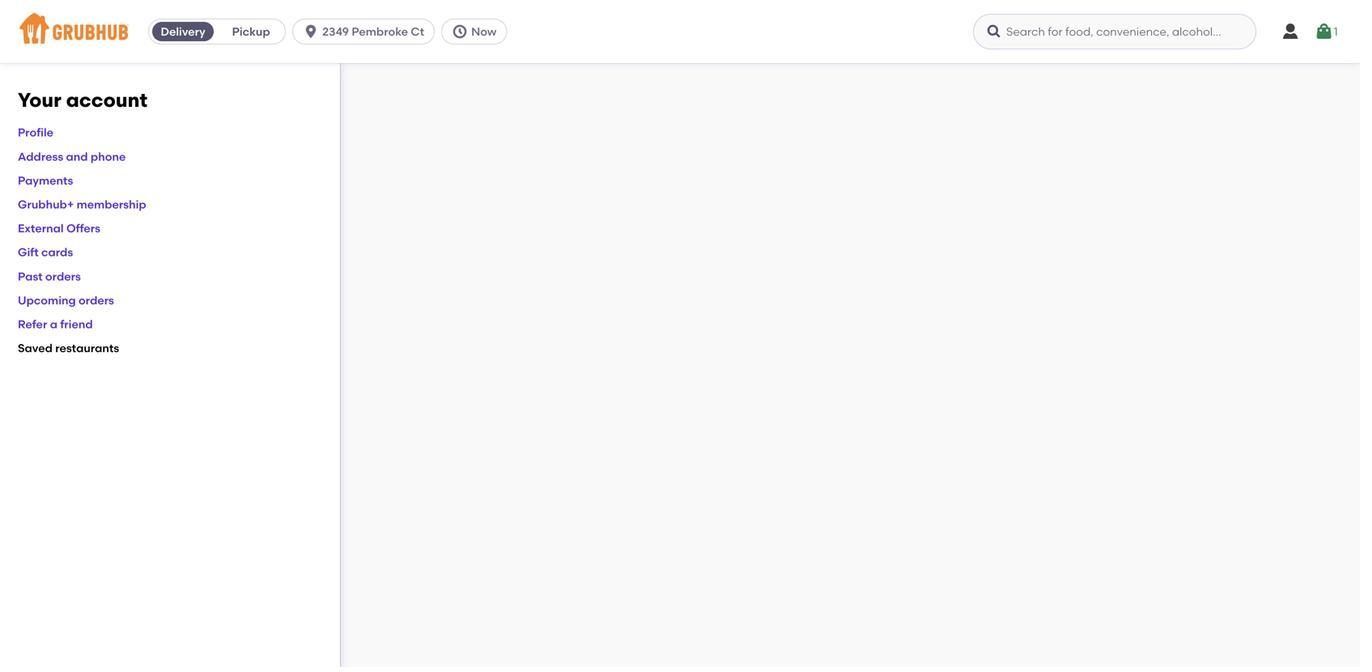 Task type: vqa. For each thing, say whether or not it's contained in the screenshot.
svg icon to the left
yes



Task type: describe. For each thing, give the bounding box(es) containing it.
external offers
[[18, 221, 100, 235]]

2349 pembroke ct button
[[292, 19, 441, 45]]

profile link
[[18, 126, 53, 139]]

pickup button
[[217, 19, 285, 45]]

1 button
[[1314, 17, 1338, 46]]

address and phone link
[[18, 150, 126, 163]]

2349
[[322, 25, 349, 38]]

pembroke
[[352, 25, 408, 38]]

pickup
[[232, 25, 270, 38]]

refer
[[18, 317, 47, 331]]

external
[[18, 221, 64, 235]]

past orders
[[18, 269, 81, 283]]

a
[[50, 317, 57, 331]]

address
[[18, 150, 63, 163]]

upcoming
[[18, 293, 76, 307]]

grubhub+ membership link
[[18, 198, 146, 211]]

saved restaurants link
[[18, 341, 119, 355]]

grubhub+ membership
[[18, 198, 146, 211]]

offers
[[66, 221, 100, 235]]

svg image for now
[[452, 23, 468, 40]]

external offers link
[[18, 221, 100, 235]]

refer a friend
[[18, 317, 93, 331]]

grubhub+
[[18, 198, 74, 211]]

cards
[[41, 245, 73, 259]]

past
[[18, 269, 43, 283]]

main navigation navigation
[[0, 0, 1360, 63]]

restaurants
[[55, 341, 119, 355]]



Task type: locate. For each thing, give the bounding box(es) containing it.
0 vertical spatial orders
[[45, 269, 81, 283]]

phone
[[91, 150, 126, 163]]

svg image
[[1281, 22, 1300, 41], [986, 23, 1002, 40]]

svg image inside 1 button
[[1314, 22, 1334, 41]]

1
[[1334, 25, 1338, 38]]

refer a friend link
[[18, 317, 93, 331]]

Search for food, convenience, alcohol... search field
[[973, 14, 1256, 49]]

orders for upcoming orders
[[79, 293, 114, 307]]

orders for past orders
[[45, 269, 81, 283]]

your account
[[18, 88, 147, 112]]

0 horizontal spatial svg image
[[303, 23, 319, 40]]

delivery
[[161, 25, 205, 38]]

saved
[[18, 341, 53, 355]]

orders
[[45, 269, 81, 283], [79, 293, 114, 307]]

svg image inside now button
[[452, 23, 468, 40]]

past orders link
[[18, 269, 81, 283]]

1 horizontal spatial svg image
[[1281, 22, 1300, 41]]

now
[[471, 25, 497, 38]]

upcoming orders link
[[18, 293, 114, 307]]

membership
[[77, 198, 146, 211]]

svg image inside 2349 pembroke ct button
[[303, 23, 319, 40]]

svg image
[[1314, 22, 1334, 41], [303, 23, 319, 40], [452, 23, 468, 40]]

gift cards
[[18, 245, 73, 259]]

2 horizontal spatial svg image
[[1314, 22, 1334, 41]]

payments
[[18, 174, 73, 187]]

1 vertical spatial orders
[[79, 293, 114, 307]]

gift
[[18, 245, 39, 259]]

payments link
[[18, 174, 73, 187]]

delivery button
[[149, 19, 217, 45]]

2349 pembroke ct
[[322, 25, 424, 38]]

your
[[18, 88, 61, 112]]

profile
[[18, 126, 53, 139]]

saved restaurants
[[18, 341, 119, 355]]

gift cards link
[[18, 245, 73, 259]]

and
[[66, 150, 88, 163]]

account
[[66, 88, 147, 112]]

address and phone
[[18, 150, 126, 163]]

svg image for 2349 pembroke ct
[[303, 23, 319, 40]]

ct
[[411, 25, 424, 38]]

1 horizontal spatial svg image
[[452, 23, 468, 40]]

svg image for 1
[[1314, 22, 1334, 41]]

orders up upcoming orders link
[[45, 269, 81, 283]]

upcoming orders
[[18, 293, 114, 307]]

0 horizontal spatial svg image
[[986, 23, 1002, 40]]

orders up friend
[[79, 293, 114, 307]]

now button
[[441, 19, 514, 45]]

friend
[[60, 317, 93, 331]]



